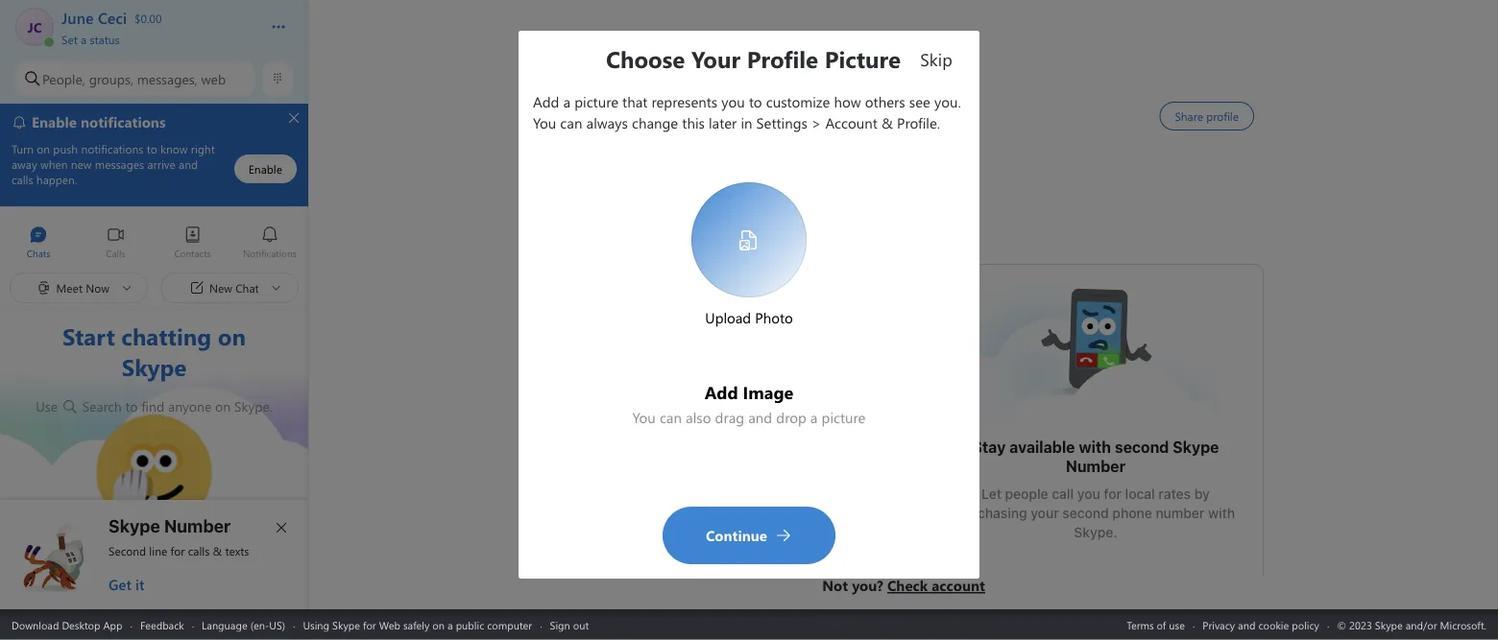 Task type: describe. For each thing, give the bounding box(es) containing it.
privacy
[[1203, 618, 1235, 632]]

share the invite with anyone even if they aren't on skype. no sign ups or downloads required.
[[605, 477, 879, 531]]

stay
[[972, 438, 1006, 457]]

people,
[[42, 70, 85, 88]]

line
[[149, 544, 167, 559]]

you?
[[852, 576, 883, 595]]

texts
[[225, 544, 249, 559]]

stay available with second skype number
[[972, 438, 1223, 476]]

with inside let people call you for local rates by purchasing your second phone number with skype.
[[1208, 506, 1235, 522]]

or
[[790, 496, 804, 512]]

rates
[[1159, 486, 1191, 502]]

on inside share the invite with anyone even if they aren't on skype. no sign ups or downloads required.
[[646, 496, 662, 512]]

account
[[932, 576, 985, 595]]

whosthis
[[1038, 284, 1098, 305]]

us)
[[269, 618, 285, 632]]

number inside the stay available with second skype number
[[1066, 458, 1126, 476]]

groups,
[[89, 70, 133, 88]]

safely
[[403, 618, 430, 632]]

downloads
[[807, 496, 876, 512]]

local
[[1125, 486, 1155, 502]]

for for second line for calls & texts
[[171, 544, 185, 559]]

1 horizontal spatial on
[[433, 618, 445, 632]]

by
[[1195, 486, 1210, 502]]

privacy and cookie policy
[[1203, 618, 1320, 632]]

the
[[653, 477, 674, 493]]

sign
[[734, 496, 760, 512]]

public
[[456, 618, 484, 632]]

get it
[[109, 575, 144, 595]]

language (en-us)
[[202, 618, 285, 632]]

desktop
[[62, 618, 100, 632]]

0 horizontal spatial anyone
[[168, 397, 212, 415]]

status
[[90, 31, 120, 47]]

using skype for web safely on a public computer
[[303, 618, 532, 632]]

web
[[201, 70, 226, 88]]

search to find anyone on skype.
[[79, 397, 273, 415]]

let people call you for local rates by purchasing your second phone number with skype.
[[956, 486, 1239, 541]]

1 vertical spatial number
[[164, 516, 231, 536]]

skype number element
[[16, 516, 293, 595]]

1 vertical spatial a
[[448, 618, 453, 632]]

skype. inside let people call you for local rates by purchasing your second phone number with skype.
[[1074, 525, 1118, 541]]

number
[[1156, 506, 1205, 522]]

hi
[[97, 415, 109, 436]]

set a status button
[[61, 27, 252, 47]]

cookie
[[1259, 618, 1289, 632]]

check
[[887, 576, 928, 595]]

you
[[1077, 486, 1100, 502]]

privacy and cookie policy link
[[1203, 618, 1320, 632]]

messages,
[[137, 70, 198, 88]]

out
[[573, 618, 589, 632]]

aren't
[[605, 496, 642, 512]]

policy
[[1292, 618, 1320, 632]]

a inside "button"
[[81, 31, 87, 47]]

&
[[213, 544, 222, 559]]

using skype for web safely on a public computer link
[[303, 618, 532, 632]]

calls
[[188, 544, 210, 559]]

second line for calls & texts
[[109, 544, 249, 559]]

sign out
[[550, 618, 589, 632]]

to
[[125, 397, 138, 415]]

get
[[109, 575, 131, 595]]

terms
[[1127, 618, 1154, 632]]

1 horizontal spatial skype
[[332, 618, 360, 632]]



Task type: vqa. For each thing, say whether or not it's contained in the screenshot.
'conversation'
no



Task type: locate. For each thing, give the bounding box(es) containing it.
second inside the stay available with second skype number
[[1115, 438, 1169, 457]]

use
[[1169, 618, 1185, 632]]

1 vertical spatial second
[[1063, 506, 1109, 522]]

sign out link
[[550, 618, 589, 632]]

second
[[109, 544, 146, 559]]

2 vertical spatial skype
[[332, 618, 360, 632]]

for right the you
[[1104, 486, 1122, 502]]

1 vertical spatial anyone
[[745, 477, 791, 493]]

not
[[822, 576, 848, 595]]

using
[[303, 618, 329, 632]]

use
[[36, 397, 61, 415]]

2 vertical spatial on
[[433, 618, 445, 632]]

1 horizontal spatial with
[[1079, 438, 1111, 457]]

2 horizontal spatial skype
[[1173, 438, 1219, 457]]

on down the
[[646, 496, 662, 512]]

skype inside skype number element
[[109, 516, 160, 536]]

anyone up ups
[[745, 477, 791, 493]]

for
[[1104, 486, 1122, 502], [171, 544, 185, 559], [363, 618, 376, 632]]

set
[[61, 31, 78, 47]]

if
[[829, 477, 837, 493]]

skype right using
[[332, 618, 360, 632]]

1 horizontal spatial number
[[1066, 458, 1126, 476]]

skype. inside share the invite with anyone even if they aren't on skype. no sign ups or downloads required.
[[665, 496, 709, 512]]

0 horizontal spatial with
[[715, 477, 742, 493]]

0 vertical spatial with
[[1079, 438, 1111, 457]]

check account link
[[887, 576, 985, 595]]

number up calls
[[164, 516, 231, 536]]

second
[[1115, 438, 1169, 457], [1063, 506, 1109, 522]]

a right set
[[81, 31, 87, 47]]

0 vertical spatial skype
[[1173, 438, 1219, 457]]

second down the you
[[1063, 506, 1109, 522]]

1 vertical spatial with
[[715, 477, 742, 493]]

1 vertical spatial skype
[[109, 516, 160, 536]]

second inside let people call you for local rates by purchasing your second phone number with skype.
[[1063, 506, 1109, 522]]

2 horizontal spatial for
[[1104, 486, 1122, 502]]

computer
[[487, 618, 532, 632]]

of
[[1157, 618, 1166, 632]]

skype
[[1173, 438, 1219, 457], [109, 516, 160, 536], [332, 618, 360, 632]]

search
[[82, 397, 122, 415]]

phone
[[1113, 506, 1152, 522]]

for right line
[[171, 544, 185, 559]]

tab list
[[0, 217, 308, 270]]

1 horizontal spatial for
[[363, 618, 376, 632]]

for inside let people call you for local rates by purchasing your second phone number with skype.
[[1104, 486, 1122, 502]]

a
[[81, 31, 87, 47], [448, 618, 453, 632]]

find
[[141, 397, 164, 415]]

purchasing
[[956, 506, 1027, 522]]

1 horizontal spatial second
[[1115, 438, 1169, 457]]

for inside skype number element
[[171, 544, 185, 559]]

call
[[1052, 486, 1074, 502]]

anyone right find
[[168, 397, 212, 415]]

they
[[840, 477, 868, 493]]

with up the you
[[1079, 438, 1111, 457]]

number up the you
[[1066, 458, 1126, 476]]

invite
[[677, 477, 711, 493]]

people, groups, messages, web
[[42, 70, 226, 88]]

skype up by
[[1173, 438, 1219, 457]]

skype number
[[109, 516, 231, 536]]

2 horizontal spatial skype.
[[1074, 525, 1118, 541]]

on
[[215, 397, 231, 415], [646, 496, 662, 512], [433, 618, 445, 632]]

ups
[[764, 496, 787, 512]]

0 vertical spatial second
[[1115, 438, 1169, 457]]

2 vertical spatial skype.
[[1074, 525, 1118, 541]]

no
[[712, 496, 730, 512]]

download desktop app link
[[12, 618, 122, 632]]

with inside share the invite with anyone even if they aren't on skype. no sign ups or downloads required.
[[715, 477, 742, 493]]

0 horizontal spatial a
[[81, 31, 87, 47]]

set a status
[[61, 31, 120, 47]]

on right 'safely'
[[433, 618, 445, 632]]

2 vertical spatial for
[[363, 618, 376, 632]]

for for using skype for web safely on a public computer
[[363, 618, 376, 632]]

0 vertical spatial on
[[215, 397, 231, 415]]

0 horizontal spatial for
[[171, 544, 185, 559]]

1 horizontal spatial skype.
[[665, 496, 709, 512]]

0 horizontal spatial on
[[215, 397, 231, 415]]

your
[[1031, 506, 1059, 522]]

app
[[103, 618, 122, 632]]

with inside the stay available with second skype number
[[1079, 438, 1111, 457]]

available
[[1010, 438, 1075, 457]]

and
[[1238, 618, 1256, 632]]

for left web
[[363, 618, 376, 632]]

feedback
[[140, 618, 184, 632]]

skype.
[[234, 397, 273, 415], [665, 496, 709, 512], [1074, 525, 1118, 541]]

number
[[1066, 458, 1126, 476], [164, 516, 231, 536]]

1 horizontal spatial anyone
[[745, 477, 791, 493]]

a left the public
[[448, 618, 453, 632]]

people, groups, messages, web button
[[15, 61, 255, 96]]

people
[[1005, 486, 1048, 502]]

terms of use link
[[1127, 618, 1185, 632]]

2 vertical spatial with
[[1208, 506, 1235, 522]]

0 horizontal spatial number
[[164, 516, 231, 536]]

language (en-us) link
[[202, 618, 285, 632]]

anyone
[[168, 397, 212, 415], [745, 477, 791, 493]]

let
[[982, 486, 1002, 502]]

terms of use
[[1127, 618, 1185, 632]]

on right find
[[215, 397, 231, 415]]

mansurfer
[[683, 294, 752, 315]]

0 horizontal spatial second
[[1063, 506, 1109, 522]]

it
[[135, 575, 144, 595]]

(en-
[[250, 618, 269, 632]]

download desktop app
[[12, 618, 122, 632]]

share
[[613, 477, 649, 493]]

0 vertical spatial for
[[1104, 486, 1122, 502]]

0 vertical spatial anyone
[[168, 397, 212, 415]]

not you? check account
[[822, 576, 985, 595]]

download
[[12, 618, 59, 632]]

sign
[[550, 618, 570, 632]]

anyone inside share the invite with anyone even if they aren't on skype. no sign ups or downloads required.
[[745, 477, 791, 493]]

2 horizontal spatial on
[[646, 496, 662, 512]]

even
[[795, 477, 825, 493]]

with down by
[[1208, 506, 1235, 522]]

2 horizontal spatial with
[[1208, 506, 1235, 522]]

0 vertical spatial number
[[1066, 458, 1126, 476]]

web
[[379, 618, 400, 632]]

second up local on the right bottom of page
[[1115, 438, 1169, 457]]

1 vertical spatial on
[[646, 496, 662, 512]]

0 vertical spatial a
[[81, 31, 87, 47]]

language
[[202, 618, 247, 632]]

1 vertical spatial skype.
[[665, 496, 709, 512]]

1 vertical spatial for
[[171, 544, 185, 559]]

0 horizontal spatial skype
[[109, 516, 160, 536]]

with up no
[[715, 477, 742, 493]]

0 horizontal spatial skype.
[[234, 397, 273, 415]]

with
[[1079, 438, 1111, 457], [715, 477, 742, 493], [1208, 506, 1235, 522]]

skype up second on the left bottom
[[109, 516, 160, 536]]

0 vertical spatial skype.
[[234, 397, 273, 415]]

feedback link
[[140, 618, 184, 632]]

skype inside the stay available with second skype number
[[1173, 438, 1219, 457]]

1 horizontal spatial a
[[448, 618, 453, 632]]

required.
[[712, 515, 769, 531]]



